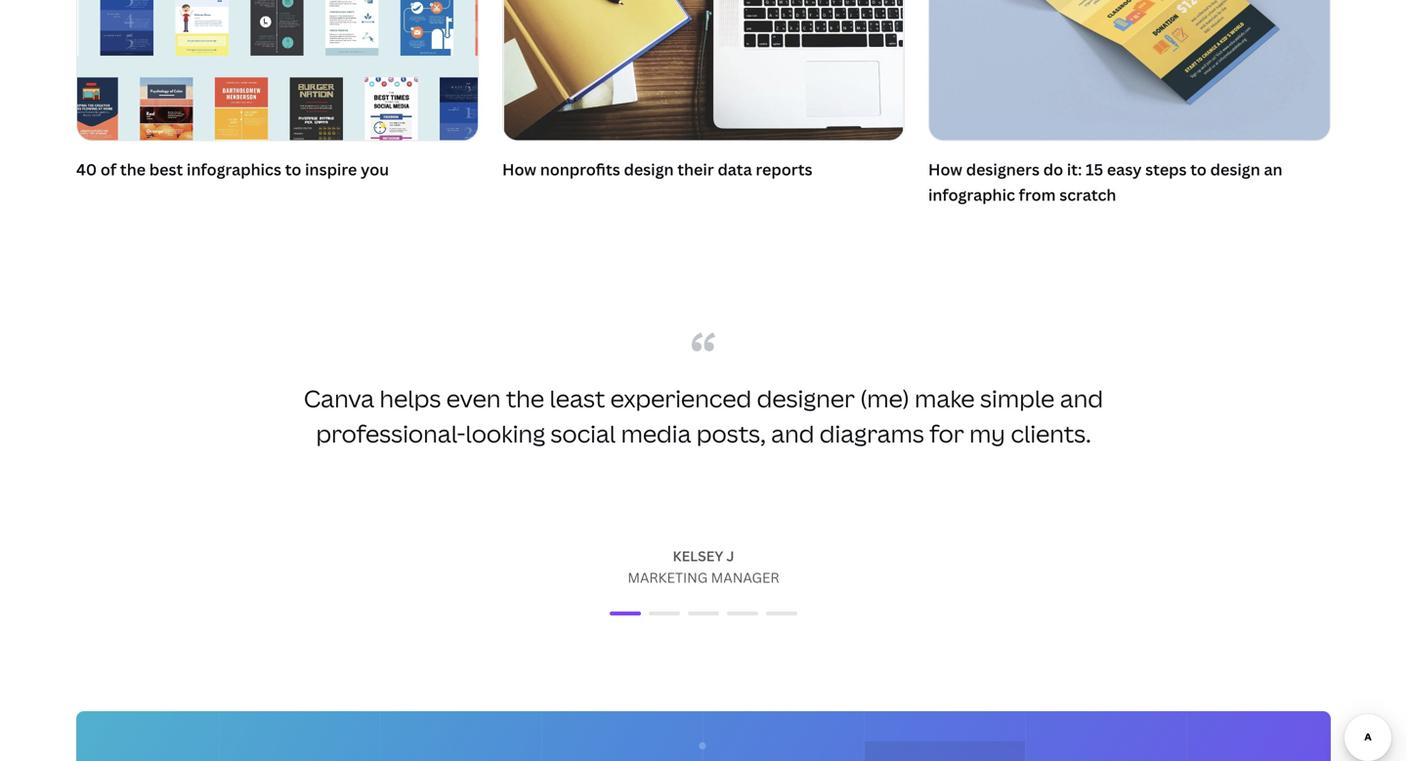 Task type: describe. For each thing, give the bounding box(es) containing it.
marketing
[[628, 568, 708, 587]]

designers
[[966, 159, 1040, 180]]

how designers do it: 15 easy steps to design an infographic from scratch link
[[929, 0, 1331, 211]]

40 of the best infographics to inspire you
[[76, 159, 389, 180]]

posts,
[[697, 418, 766, 450]]

make
[[915, 383, 975, 414]]

diagrams
[[820, 418, 925, 450]]

40 of the best infographics to inspire you link
[[76, 0, 479, 186]]

how designers do it: 15 easy steps to design an infographic from scratch
[[929, 159, 1283, 205]]

least
[[550, 383, 605, 414]]

j
[[727, 547, 735, 565]]

helps
[[380, 383, 441, 414]]

manager
[[711, 568, 780, 587]]

40
[[76, 159, 97, 180]]

the inside 'canva helps even the least experienced designer (me) make simple and professional-looking social media posts, and diagrams for my clients.'
[[506, 383, 545, 414]]

my
[[970, 418, 1006, 450]]

15
[[1086, 159, 1104, 180]]

quotation mark image
[[692, 332, 716, 352]]

design inside how designers do it: 15 easy steps to design an infographic from scratch
[[1211, 159, 1261, 180]]

social
[[551, 418, 616, 450]]

to inside how designers do it: 15 easy steps to design an infographic from scratch
[[1191, 159, 1207, 180]]

kelsey
[[673, 547, 724, 565]]

scratch
[[1060, 184, 1117, 205]]

how for how designers do it: 15 easy steps to design an infographic from scratch
[[929, 159, 963, 180]]

it:
[[1067, 159, 1082, 180]]

infographics
[[187, 159, 282, 180]]

0 horizontal spatial the
[[120, 159, 146, 180]]

inspire
[[305, 159, 357, 180]]

media
[[621, 418, 692, 450]]

looking
[[466, 418, 545, 450]]

canva
[[304, 383, 374, 414]]

reports
[[756, 159, 813, 180]]

you
[[361, 159, 389, 180]]

1 design from the left
[[624, 159, 674, 180]]

0 horizontal spatial and
[[771, 418, 815, 450]]



Task type: vqa. For each thing, say whether or not it's contained in the screenshot.
and
yes



Task type: locate. For each thing, give the bounding box(es) containing it.
the right of
[[120, 159, 146, 180]]

1 horizontal spatial how
[[929, 159, 963, 180]]

0 horizontal spatial design
[[624, 159, 674, 180]]

1 horizontal spatial design
[[1211, 159, 1261, 180]]

1 horizontal spatial and
[[1060, 383, 1104, 414]]

experienced
[[611, 383, 752, 414]]

1 to from the left
[[285, 159, 301, 180]]

how left nonprofits
[[502, 159, 537, 180]]

how nonprofits design their data reports link
[[502, 0, 905, 186]]

0 horizontal spatial how
[[502, 159, 537, 180]]

and
[[1060, 383, 1104, 414], [771, 418, 815, 450]]

for
[[930, 418, 964, 450]]

design left their
[[624, 159, 674, 180]]

how inside how designers do it: 15 easy steps to design an infographic from scratch
[[929, 159, 963, 180]]

professional-
[[316, 418, 466, 450]]

their
[[678, 159, 714, 180]]

0 vertical spatial and
[[1060, 383, 1104, 414]]

steps
[[1146, 159, 1187, 180]]

how nonprofits design their data reports
[[502, 159, 813, 180]]

data
[[718, 159, 752, 180]]

do
[[1044, 159, 1064, 180]]

designer
[[757, 383, 855, 414]]

how for how nonprofits design their data reports
[[502, 159, 537, 180]]

the
[[120, 159, 146, 180], [506, 383, 545, 414]]

2 design from the left
[[1211, 159, 1261, 180]]

how up "infographic" at the right top of page
[[929, 159, 963, 180]]

1 horizontal spatial to
[[1191, 159, 1207, 180]]

an
[[1264, 159, 1283, 180]]

to
[[285, 159, 301, 180], [1191, 159, 1207, 180]]

0 horizontal spatial to
[[285, 159, 301, 180]]

design
[[624, 159, 674, 180], [1211, 159, 1261, 180]]

(me)
[[861, 383, 910, 414]]

1 how from the left
[[502, 159, 537, 180]]

1 horizontal spatial the
[[506, 383, 545, 414]]

select a quotation tab list
[[293, 602, 1114, 626]]

of
[[101, 159, 117, 180]]

1 vertical spatial and
[[771, 418, 815, 450]]

simple
[[980, 383, 1055, 414]]

to left inspire
[[285, 159, 301, 180]]

best
[[149, 159, 183, 180]]

2 how from the left
[[929, 159, 963, 180]]

design left "an"
[[1211, 159, 1261, 180]]

and down 'designer'
[[771, 418, 815, 450]]

to right steps
[[1191, 159, 1207, 180]]

how
[[502, 159, 537, 180], [929, 159, 963, 180]]

clients.
[[1011, 418, 1092, 450]]

even
[[446, 383, 501, 414]]

2 to from the left
[[1191, 159, 1207, 180]]

kelsey j marketing manager
[[628, 547, 780, 587]]

0 vertical spatial the
[[120, 159, 146, 180]]

nonprofits
[[540, 159, 620, 180]]

from
[[1019, 184, 1056, 205]]

the up looking
[[506, 383, 545, 414]]

and up 'clients.'
[[1060, 383, 1104, 414]]

easy
[[1107, 159, 1142, 180]]

infographic
[[929, 184, 1016, 205]]

canva helps even the least experienced designer (me) make simple and professional-looking social media posts, and diagrams for my clients.
[[304, 383, 1104, 450]]

1 vertical spatial the
[[506, 383, 545, 414]]



